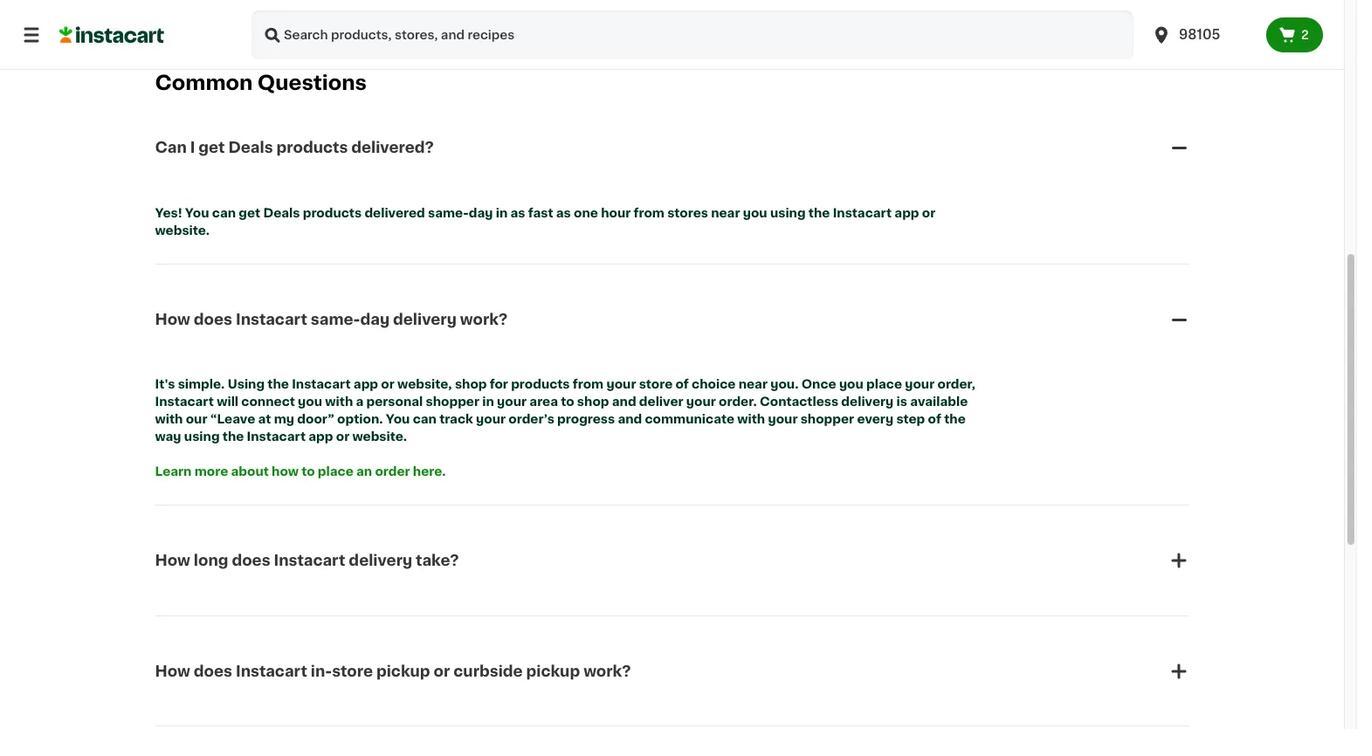 Task type: vqa. For each thing, say whether or not it's contained in the screenshot.
BEST to the left
no



Task type: describe. For each thing, give the bounding box(es) containing it.
here.
[[413, 466, 446, 478]]

Search field
[[252, 10, 1134, 59]]

can inside yes! you can get deals products delivered same-day in as fast as one hour from stores near you using the instacart app or website.
[[212, 207, 236, 219]]

to inside it's simple. using the instacart app or website, shop for products from your store of choice near you. once you place your order, instacart will connect you with a personal shopper in your area to shop and deliver your order. contactless delivery is available with our "leave at my door" option. you can track your order's progress and communicate with your shopper every step of the way using the instacart app or website.
[[561, 396, 575, 408]]

delivery inside dropdown button
[[349, 554, 413, 568]]

deals inside yes! you can get deals products delivered same-day in as fast as one hour from stores near you using the instacart app or website.
[[263, 207, 300, 219]]

products inside it's simple. using the instacart app or website, shop for products from your store of choice near you. once you place your order, instacart will connect you with a personal shopper in your area to shop and deliver your order. contactless delivery is available with our "leave at my door" option. you can track your order's progress and communicate with your shopper every step of the way using the instacart app or website.
[[511, 379, 570, 391]]

will
[[217, 396, 239, 408]]

many in stock for first many in stock link from the right
[[1100, 9, 1169, 19]]

0 vertical spatial shopper
[[426, 396, 480, 408]]

products inside yes! you can get deals products delivered same-day in as fast as one hour from stores near you using the instacart app or website.
[[303, 207, 362, 219]]

does for how does instacart in-store pickup or curbside pickup work?
[[194, 664, 232, 678]]

order,
[[938, 379, 976, 391]]

in for first many in stock link from the right
[[1130, 9, 1139, 19]]

98105 button
[[1141, 10, 1267, 59]]

1 horizontal spatial with
[[325, 396, 353, 408]]

more
[[195, 466, 228, 478]]

curbside
[[454, 664, 523, 678]]

every
[[857, 414, 894, 426]]

in for 2nd many in stock link from left
[[861, 9, 870, 19]]

communicate
[[645, 414, 735, 426]]

in for 3rd many in stock link
[[996, 9, 1005, 19]]

my
[[274, 414, 294, 426]]

0 vertical spatial work?
[[460, 312, 508, 326]]

delivered
[[365, 207, 425, 219]]

how for how does instacart same-day delivery work?
[[155, 312, 190, 326]]

in inside yes! you can get deals products delivered same-day in as fast as one hour from stores near you using the instacart app or website.
[[496, 207, 508, 219]]

hour
[[601, 207, 631, 219]]

yes!
[[155, 207, 182, 219]]

it's simple. using the instacart app or website, shop for products from your store of choice near you. once you place your order, instacart will connect you with a personal shopper in your area to shop and deliver your order. contactless delivery is available with our "leave at my door" option. you can track your order's progress and communicate with your shopper every step of the way using the instacart app or website.
[[155, 379, 979, 443]]

can
[[155, 141, 187, 155]]

you inside yes! you can get deals products delivered same-day in as fast as one hour from stores near you using the instacart app or website.
[[743, 207, 768, 219]]

available
[[911, 396, 968, 408]]

deliver
[[639, 396, 684, 408]]

your up progress
[[607, 379, 636, 391]]

questions
[[257, 74, 367, 93]]

from inside it's simple. using the instacart app or website, shop for products from your store of choice near you. once you place your order, instacart will connect you with a personal shopper in your area to shop and deliver your order. contactless delivery is available with our "leave at my door" option. you can track your order's progress and communicate with your shopper every step of the way using the instacart app or website.
[[573, 379, 604, 391]]

place inside it's simple. using the instacart app or website, shop for products from your store of choice near you. once you place your order, instacart will connect you with a personal shopper in your area to shop and deliver your order. contactless delivery is available with our "leave at my door" option. you can track your order's progress and communicate with your shopper every step of the way using the instacart app or website.
[[867, 379, 903, 391]]

many in stock for 3rd many in stock link
[[966, 9, 1035, 19]]

or inside dropdown button
[[434, 664, 450, 678]]

website. inside yes! you can get deals products delivered same-day in as fast as one hour from stores near you using the instacart app or website.
[[155, 224, 210, 237]]

order.
[[719, 396, 757, 408]]

2 pickup from the left
[[526, 664, 580, 678]]

1 vertical spatial you
[[840, 379, 864, 391]]

1 horizontal spatial work?
[[584, 664, 631, 678]]

1 stock from the left
[[604, 9, 631, 19]]

long
[[194, 554, 228, 568]]

2 vertical spatial app
[[309, 431, 333, 443]]

in inside it's simple. using the instacart app or website, shop for products from your store of choice near you. once you place your order, instacart will connect you with a personal shopper in your area to shop and deliver your order. contactless delivery is available with our "leave at my door" option. you can track your order's progress and communicate with your shopper every step of the way using the instacart app or website.
[[483, 396, 494, 408]]

delivery inside it's simple. using the instacart app or website, shop for products from your store of choice near you. once you place your order, instacart will connect you with a personal shopper in your area to shop and deliver your order. contactless delivery is available with our "leave at my door" option. you can track your order's progress and communicate with your shopper every step of the way using the instacart app or website.
[[842, 396, 894, 408]]

does for how does instacart same-day delivery work?
[[194, 312, 232, 326]]

1 horizontal spatial app
[[354, 379, 378, 391]]

your down for
[[497, 396, 527, 408]]

order
[[375, 466, 410, 478]]

4 stock from the left
[[1142, 9, 1169, 19]]

delivery inside dropdown button
[[393, 312, 457, 326]]

using
[[228, 379, 265, 391]]

2 as from the left
[[556, 207, 571, 219]]

"leave
[[210, 414, 255, 426]]

2 stock from the left
[[873, 9, 900, 19]]

area
[[530, 396, 558, 408]]

instacart logo image
[[59, 24, 164, 45]]

get inside yes! you can get deals products delivered same-day in as fast as one hour from stores near you using the instacart app or website.
[[239, 207, 260, 219]]

2 vertical spatial you
[[298, 396, 322, 408]]

common questions
[[155, 74, 367, 93]]

once
[[802, 379, 837, 391]]

0 vertical spatial and
[[612, 396, 637, 408]]

you.
[[771, 379, 799, 391]]

i
[[190, 141, 195, 155]]

0 horizontal spatial with
[[155, 414, 183, 426]]

near inside yes! you can get deals products delivered same-day in as fast as one hour from stores near you using the instacart app or website.
[[711, 207, 740, 219]]

contactless
[[760, 396, 839, 408]]

98105
[[1180, 28, 1221, 41]]

learn more about how to place an order here. link
[[155, 466, 446, 478]]

day inside dropdown button
[[360, 312, 390, 326]]

98105 button
[[1152, 10, 1256, 59]]

website,
[[398, 379, 452, 391]]

it's
[[155, 379, 175, 391]]

does inside dropdown button
[[232, 554, 270, 568]]

1 vertical spatial shop
[[577, 396, 609, 408]]

4 many from the left
[[1100, 9, 1128, 19]]

2 horizontal spatial with
[[738, 414, 766, 426]]



Task type: locate. For each thing, give the bounding box(es) containing it.
deals down the can i get deals products delivered?
[[263, 207, 300, 219]]

your
[[607, 379, 636, 391], [905, 379, 935, 391], [497, 396, 527, 408], [687, 396, 716, 408], [476, 414, 506, 426], [768, 414, 798, 426]]

same- inside yes! you can get deals products delivered same-day in as fast as one hour from stores near you using the instacart app or website.
[[428, 207, 469, 219]]

shopper down contactless
[[801, 414, 855, 426]]

you right yes!
[[185, 207, 209, 219]]

our
[[186, 414, 207, 426]]

how long does instacart delivery take? button
[[155, 530, 1190, 592]]

and down deliver
[[618, 414, 642, 426]]

0 horizontal spatial place
[[318, 466, 354, 478]]

2 vertical spatial products
[[511, 379, 570, 391]]

as
[[511, 207, 526, 219], [556, 207, 571, 219]]

0 horizontal spatial day
[[360, 312, 390, 326]]

1 many from the left
[[562, 9, 590, 19]]

place
[[867, 379, 903, 391], [318, 466, 354, 478]]

0 vertical spatial app
[[895, 207, 920, 219]]

way
[[155, 431, 181, 443]]

learn
[[155, 466, 192, 478]]

using inside yes! you can get deals products delivered same-day in as fast as one hour from stores near you using the instacart app or website.
[[771, 207, 806, 219]]

1 as from the left
[[511, 207, 526, 219]]

shop left for
[[455, 379, 487, 391]]

2 many in stock link from the left
[[814, 0, 934, 21]]

products
[[277, 141, 348, 155], [303, 207, 362, 219], [511, 379, 570, 391]]

how does instacart in-store pickup or curbside pickup work? button
[[155, 640, 1190, 703]]

2 horizontal spatial app
[[895, 207, 920, 219]]

many in stock
[[562, 9, 631, 19], [831, 9, 900, 19], [966, 9, 1035, 19], [1100, 9, 1169, 19]]

how does instacart in-store pickup or curbside pickup work?
[[155, 664, 631, 678]]

products up area
[[511, 379, 570, 391]]

of up deliver
[[676, 379, 689, 391]]

and left deliver
[[612, 396, 637, 408]]

0 vertical spatial products
[[277, 141, 348, 155]]

None search field
[[252, 10, 1134, 59]]

0 horizontal spatial work?
[[460, 312, 508, 326]]

can left track on the left bottom
[[413, 414, 437, 426]]

how
[[272, 466, 299, 478]]

with down order.
[[738, 414, 766, 426]]

0 horizontal spatial get
[[199, 141, 225, 155]]

as left fast
[[511, 207, 526, 219]]

with up way
[[155, 414, 183, 426]]

delivery
[[393, 312, 457, 326], [842, 396, 894, 408], [349, 554, 413, 568]]

0 vertical spatial to
[[561, 396, 575, 408]]

get down the can i get deals products delivered?
[[239, 207, 260, 219]]

pickup
[[377, 664, 430, 678], [526, 664, 580, 678]]

1 pickup from the left
[[377, 664, 430, 678]]

1 horizontal spatial pickup
[[526, 664, 580, 678]]

pickup right in-
[[377, 664, 430, 678]]

stock
[[604, 9, 631, 19], [873, 9, 900, 19], [1007, 9, 1035, 19], [1142, 9, 1169, 19]]

website.
[[155, 224, 210, 237], [352, 431, 407, 443]]

1 horizontal spatial day
[[469, 207, 493, 219]]

0 horizontal spatial to
[[302, 466, 315, 478]]

2 horizontal spatial you
[[840, 379, 864, 391]]

common
[[155, 74, 253, 93]]

track
[[440, 414, 473, 426]]

can i get deals products delivered?
[[155, 141, 434, 155]]

how does instacart same-day delivery work? button
[[155, 288, 1190, 351]]

the inside yes! you can get deals products delivered same-day in as fast as one hour from stores near you using the instacart app or website.
[[809, 207, 830, 219]]

pickup right curbside
[[526, 664, 580, 678]]

how for how long does instacart delivery take?
[[155, 554, 190, 568]]

to right area
[[561, 396, 575, 408]]

1 vertical spatial can
[[413, 414, 437, 426]]

0 horizontal spatial as
[[511, 207, 526, 219]]

0 horizontal spatial same-
[[311, 312, 360, 326]]

many in stock for 2nd many in stock link from left
[[831, 9, 900, 19]]

products inside dropdown button
[[277, 141, 348, 155]]

0 horizontal spatial pickup
[[377, 664, 430, 678]]

0 vertical spatial shop
[[455, 379, 487, 391]]

2 many in stock from the left
[[831, 9, 900, 19]]

delivery up every at the right bottom of the page
[[842, 396, 894, 408]]

0 vertical spatial near
[[711, 207, 740, 219]]

deals
[[228, 141, 273, 155], [263, 207, 300, 219]]

personal
[[367, 396, 423, 408]]

shop up progress
[[577, 396, 609, 408]]

from up progress
[[573, 379, 604, 391]]

1 horizontal spatial as
[[556, 207, 571, 219]]

0 vertical spatial deals
[[228, 141, 273, 155]]

1 vertical spatial near
[[739, 379, 768, 391]]

one
[[574, 207, 598, 219]]

shop
[[455, 379, 487, 391], [577, 396, 609, 408]]

1 horizontal spatial you
[[386, 414, 410, 426]]

you up door"
[[298, 396, 322, 408]]

your up is
[[905, 379, 935, 391]]

1 horizontal spatial store
[[639, 379, 673, 391]]

0 horizontal spatial website.
[[155, 224, 210, 237]]

app
[[895, 207, 920, 219], [354, 379, 378, 391], [309, 431, 333, 443]]

can i get deals products delivered? button
[[155, 116, 1190, 179]]

website. inside it's simple. using the instacart app or website, shop for products from your store of choice near you. once you place your order, instacart will connect you with a personal shopper in your area to shop and deliver your order. contactless delivery is available with our "leave at my door" option. you can track your order's progress and communicate with your shopper every step of the way using the instacart app or website.
[[352, 431, 407, 443]]

how long does instacart delivery take?
[[155, 554, 459, 568]]

near up order.
[[739, 379, 768, 391]]

4 many in stock link from the left
[[1083, 0, 1204, 21]]

how
[[155, 312, 190, 326], [155, 554, 190, 568], [155, 664, 190, 678]]

website. down yes!
[[155, 224, 210, 237]]

1 vertical spatial from
[[573, 379, 604, 391]]

0 vertical spatial you
[[185, 207, 209, 219]]

1 horizontal spatial get
[[239, 207, 260, 219]]

day inside yes! you can get deals products delivered same-day in as fast as one hour from stores near you using the instacart app or website.
[[469, 207, 493, 219]]

delivery up website,
[[393, 312, 457, 326]]

2 vertical spatial delivery
[[349, 554, 413, 568]]

you inside yes! you can get deals products delivered same-day in as fast as one hour from stores near you using the instacart app or website.
[[185, 207, 209, 219]]

2 vertical spatial how
[[155, 664, 190, 678]]

is
[[897, 396, 908, 408]]

yes! you can get deals products delivered same-day in as fast as one hour from stores near you using the instacart app or website.
[[155, 207, 939, 237]]

can right yes!
[[212, 207, 236, 219]]

0 horizontal spatial of
[[676, 379, 689, 391]]

1 horizontal spatial using
[[771, 207, 806, 219]]

or
[[922, 207, 936, 219], [381, 379, 395, 391], [336, 431, 350, 443], [434, 664, 450, 678]]

website. down option.
[[352, 431, 407, 443]]

shopper up track on the left bottom
[[426, 396, 480, 408]]

you down personal
[[386, 414, 410, 426]]

you right once
[[840, 379, 864, 391]]

many in stock for 4th many in stock link from right
[[562, 9, 631, 19]]

delivery left take?
[[349, 554, 413, 568]]

1 vertical spatial app
[[354, 379, 378, 391]]

many in stock link
[[545, 0, 665, 21], [814, 0, 934, 21], [948, 0, 1069, 21], [1083, 0, 1204, 21]]

0 vertical spatial using
[[771, 207, 806, 219]]

0 horizontal spatial can
[[212, 207, 236, 219]]

1 vertical spatial how
[[155, 554, 190, 568]]

1 horizontal spatial to
[[561, 396, 575, 408]]

how inside dropdown button
[[155, 554, 190, 568]]

from inside yes! you can get deals products delivered same-day in as fast as one hour from stores near you using the instacart app or website.
[[634, 207, 665, 219]]

does
[[194, 312, 232, 326], [232, 554, 270, 568], [194, 664, 232, 678]]

delivered?
[[351, 141, 434, 155]]

1 horizontal spatial from
[[634, 207, 665, 219]]

of down available
[[928, 414, 942, 426]]

0 horizontal spatial app
[[309, 431, 333, 443]]

2 how from the top
[[155, 554, 190, 568]]

1 vertical spatial using
[[184, 431, 220, 443]]

about
[[231, 466, 269, 478]]

1 horizontal spatial you
[[743, 207, 768, 219]]

1 vertical spatial work?
[[584, 664, 631, 678]]

1 vertical spatial shopper
[[801, 414, 855, 426]]

1 vertical spatial deals
[[263, 207, 300, 219]]

from
[[634, 207, 665, 219], [573, 379, 604, 391]]

0 vertical spatial you
[[743, 207, 768, 219]]

simple.
[[178, 379, 225, 391]]

app inside yes! you can get deals products delivered same-day in as fast as one hour from stores near you using the instacart app or website.
[[895, 207, 920, 219]]

a
[[356, 396, 364, 408]]

an
[[356, 466, 372, 478]]

store inside dropdown button
[[332, 664, 373, 678]]

1 vertical spatial same-
[[311, 312, 360, 326]]

same- up a
[[311, 312, 360, 326]]

at
[[258, 414, 271, 426]]

1 many in stock link from the left
[[545, 0, 665, 21]]

get right i
[[199, 141, 225, 155]]

0 horizontal spatial you
[[298, 396, 322, 408]]

get
[[199, 141, 225, 155], [239, 207, 260, 219]]

0 vertical spatial same-
[[428, 207, 469, 219]]

0 horizontal spatial from
[[573, 379, 604, 391]]

option.
[[337, 414, 383, 426]]

place left an
[[318, 466, 354, 478]]

1 vertical spatial day
[[360, 312, 390, 326]]

same- right delivered
[[428, 207, 469, 219]]

0 vertical spatial place
[[867, 379, 903, 391]]

instacart inside yes! you can get deals products delivered same-day in as fast as one hour from stores near you using the instacart app or website.
[[833, 207, 892, 219]]

take?
[[416, 554, 459, 568]]

you
[[185, 207, 209, 219], [386, 414, 410, 426]]

and
[[612, 396, 637, 408], [618, 414, 642, 426]]

you
[[743, 207, 768, 219], [840, 379, 864, 391], [298, 396, 322, 408]]

1 horizontal spatial shop
[[577, 396, 609, 408]]

your right track on the left bottom
[[476, 414, 506, 426]]

you inside it's simple. using the instacart app or website, shop for products from your store of choice near you. once you place your order, instacart will connect you with a personal shopper in your area to shop and deliver your order. contactless delivery is available with our "leave at my door" option. you can track your order's progress and communicate with your shopper every step of the way using the instacart app or website.
[[386, 414, 410, 426]]

0 vertical spatial how
[[155, 312, 190, 326]]

in-
[[311, 664, 332, 678]]

deals right i
[[228, 141, 273, 155]]

0 horizontal spatial store
[[332, 664, 373, 678]]

learn more about how to place an order here.
[[155, 466, 446, 478]]

deals inside dropdown button
[[228, 141, 273, 155]]

1 horizontal spatial of
[[928, 414, 942, 426]]

1 vertical spatial place
[[318, 466, 354, 478]]

the
[[809, 207, 830, 219], [268, 379, 289, 391], [945, 414, 966, 426], [223, 431, 244, 443]]

how does instacart same-day delivery work?
[[155, 312, 508, 326]]

0 vertical spatial does
[[194, 312, 232, 326]]

0 vertical spatial get
[[199, 141, 225, 155]]

near inside it's simple. using the instacart app or website, shop for products from your store of choice near you. once you place your order, instacart will connect you with a personal shopper in your area to shop and deliver your order. contactless delivery is available with our "leave at my door" option. you can track your order's progress and communicate with your shopper every step of the way using the instacart app or website.
[[739, 379, 768, 391]]

choice
[[692, 379, 736, 391]]

you right stores at the top
[[743, 207, 768, 219]]

1 vertical spatial does
[[232, 554, 270, 568]]

1 horizontal spatial can
[[413, 414, 437, 426]]

day
[[469, 207, 493, 219], [360, 312, 390, 326]]

progress
[[558, 414, 615, 426]]

near right stores at the top
[[711, 207, 740, 219]]

0 vertical spatial of
[[676, 379, 689, 391]]

1 vertical spatial website.
[[352, 431, 407, 443]]

place up is
[[867, 379, 903, 391]]

can
[[212, 207, 236, 219], [413, 414, 437, 426]]

stores
[[668, 207, 709, 219]]

store
[[639, 379, 673, 391], [332, 664, 373, 678]]

connect
[[241, 396, 295, 408]]

order's
[[509, 414, 555, 426]]

step
[[897, 414, 926, 426]]

products left delivered
[[303, 207, 362, 219]]

with left a
[[325, 396, 353, 408]]

4 many in stock from the left
[[1100, 9, 1169, 19]]

products down 'questions'
[[277, 141, 348, 155]]

in for 4th many in stock link from right
[[592, 9, 601, 19]]

1 vertical spatial of
[[928, 414, 942, 426]]

your down contactless
[[768, 414, 798, 426]]

instacart inside dropdown button
[[274, 554, 345, 568]]

day up a
[[360, 312, 390, 326]]

1 vertical spatial to
[[302, 466, 315, 478]]

using inside it's simple. using the instacart app or website, shop for products from your store of choice near you. once you place your order, instacart will connect you with a personal shopper in your area to shop and deliver your order. contactless delivery is available with our "leave at my door" option. you can track your order's progress and communicate with your shopper every step of the way using the instacart app or website.
[[184, 431, 220, 443]]

to right 'how'
[[302, 466, 315, 478]]

1 vertical spatial products
[[303, 207, 362, 219]]

using
[[771, 207, 806, 219], [184, 431, 220, 443]]

1 how from the top
[[155, 312, 190, 326]]

work?
[[460, 312, 508, 326], [584, 664, 631, 678]]

0 vertical spatial delivery
[[393, 312, 457, 326]]

for
[[490, 379, 508, 391]]

1 vertical spatial and
[[618, 414, 642, 426]]

get inside dropdown button
[[199, 141, 225, 155]]

door"
[[297, 414, 334, 426]]

3 many in stock link from the left
[[948, 0, 1069, 21]]

1 horizontal spatial website.
[[352, 431, 407, 443]]

1 horizontal spatial shopper
[[801, 414, 855, 426]]

0 vertical spatial store
[[639, 379, 673, 391]]

near
[[711, 207, 740, 219], [739, 379, 768, 391]]

0 vertical spatial from
[[634, 207, 665, 219]]

in
[[592, 9, 601, 19], [861, 9, 870, 19], [996, 9, 1005, 19], [1130, 9, 1139, 19], [496, 207, 508, 219], [483, 396, 494, 408]]

day left fast
[[469, 207, 493, 219]]

0 vertical spatial day
[[469, 207, 493, 219]]

fast
[[528, 207, 554, 219]]

from right hour
[[634, 207, 665, 219]]

your up communicate
[[687, 396, 716, 408]]

0 vertical spatial website.
[[155, 224, 210, 237]]

1 vertical spatial store
[[332, 664, 373, 678]]

2 button
[[1267, 17, 1324, 52]]

0 horizontal spatial shopper
[[426, 396, 480, 408]]

same-
[[428, 207, 469, 219], [311, 312, 360, 326]]

0 horizontal spatial shop
[[455, 379, 487, 391]]

3 many in stock from the left
[[966, 9, 1035, 19]]

1 vertical spatial you
[[386, 414, 410, 426]]

shopper
[[426, 396, 480, 408], [801, 414, 855, 426]]

0 vertical spatial can
[[212, 207, 236, 219]]

0 horizontal spatial using
[[184, 431, 220, 443]]

2
[[1302, 29, 1310, 41]]

can inside it's simple. using the instacart app or website, shop for products from your store of choice near you. once you place your order, instacart will connect you with a personal shopper in your area to shop and deliver your order. contactless delivery is available with our "leave at my door" option. you can track your order's progress and communicate with your shopper every step of the way using the instacart app or website.
[[413, 414, 437, 426]]

1 vertical spatial get
[[239, 207, 260, 219]]

store inside it's simple. using the instacart app or website, shop for products from your store of choice near you. once you place your order, instacart will connect you with a personal shopper in your area to shop and deliver your order. contactless delivery is available with our "leave at my door" option. you can track your order's progress and communicate with your shopper every step of the way using the instacart app or website.
[[639, 379, 673, 391]]

3 many from the left
[[966, 9, 994, 19]]

2 many from the left
[[831, 9, 859, 19]]

1 horizontal spatial same-
[[428, 207, 469, 219]]

3 stock from the left
[[1007, 9, 1035, 19]]

1 horizontal spatial place
[[867, 379, 903, 391]]

1 many in stock from the left
[[562, 9, 631, 19]]

as left one at left
[[556, 207, 571, 219]]

0 horizontal spatial you
[[185, 207, 209, 219]]

same- inside dropdown button
[[311, 312, 360, 326]]

2 vertical spatial does
[[194, 664, 232, 678]]

many
[[562, 9, 590, 19], [831, 9, 859, 19], [966, 9, 994, 19], [1100, 9, 1128, 19]]

3 how from the top
[[155, 664, 190, 678]]

to
[[561, 396, 575, 408], [302, 466, 315, 478]]

1 vertical spatial delivery
[[842, 396, 894, 408]]

how for how does instacart in-store pickup or curbside pickup work?
[[155, 664, 190, 678]]

or inside yes! you can get deals products delivered same-day in as fast as one hour from stores near you using the instacart app or website.
[[922, 207, 936, 219]]



